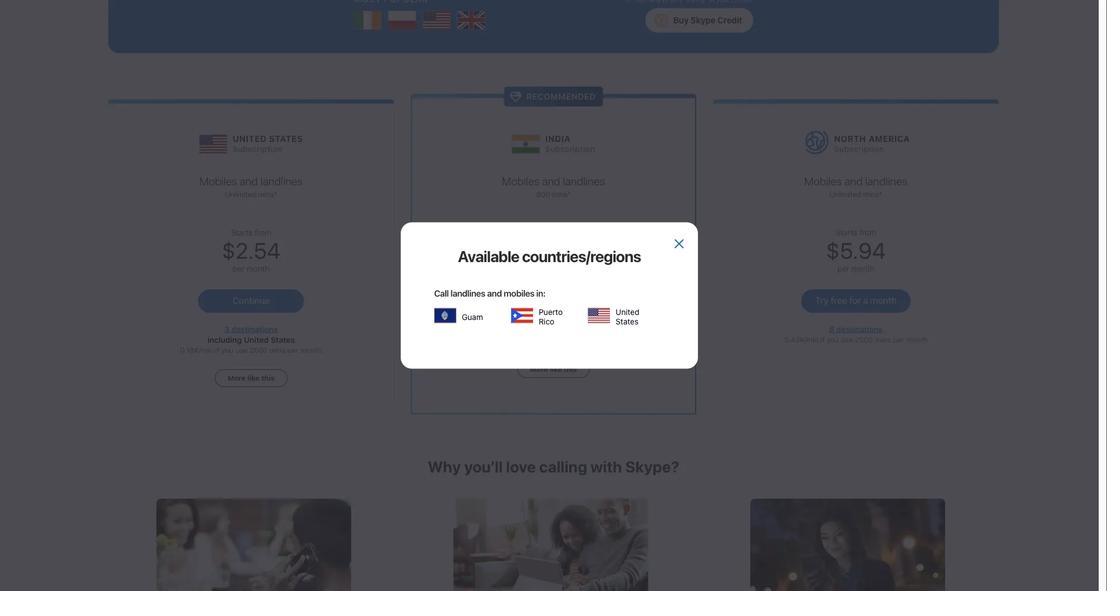 Task type: describe. For each thing, give the bounding box(es) containing it.
you inside 8 destinations 0.43¢/min if you use 2000 mins per month
[[827, 335, 840, 344]]

month inside starts from $5.94 per month
[[852, 264, 875, 273]]

try free for a month link for per month
[[499, 290, 609, 313]]

8
[[830, 325, 835, 334]]

india image
[[512, 125, 540, 158]]

this for per month
[[564, 365, 577, 373]]

per inside 8 destinations 0.43¢/min if you use 2000 mins per month
[[893, 335, 905, 344]]

landlines inside available countries/regions "dialog"
[[451, 288, 486, 299]]

landlines for $5.94
[[866, 175, 908, 188]]

0 vertical spatial united states image
[[423, 7, 451, 34]]

india
[[546, 134, 571, 143]]

* for $2.54
[[274, 190, 278, 198]]

available countries/regions
[[458, 247, 641, 266]]

and for per month
[[542, 175, 561, 188]]

month inside starts from $2.54 per month
[[247, 264, 270, 273]]

united for united states subscription
[[233, 134, 267, 143]]

with
[[591, 458, 622, 476]]

call
[[434, 288, 449, 299]]

2 subscription from the left
[[546, 145, 596, 154]]

3 destinations
[[225, 325, 278, 334]]

more for per month
[[530, 365, 548, 373]]

0 horizontal spatial united states image
[[199, 125, 227, 158]]

north
[[835, 134, 867, 143]]

2 vertical spatial states
[[271, 335, 295, 345]]

mobiles for $2.54
[[200, 175, 237, 188]]

guam
[[462, 312, 483, 322]]

0.43¢/min
[[785, 335, 819, 344]]

for for $5.94
[[850, 295, 862, 306]]

why
[[428, 458, 461, 476]]

more like this button for per month
[[518, 360, 590, 378]]

try for $5.94
[[816, 295, 829, 306]]

* link for $2.54
[[274, 190, 278, 198]]

subscription for united
[[233, 145, 283, 154]]

more like this for $2.54
[[228, 374, 275, 382]]

states for united states
[[616, 317, 639, 326]]

united states image
[[588, 305, 610, 327]]

puerto
[[539, 308, 563, 317]]

* link for $5.94
[[879, 190, 883, 198]]

like for $2.54
[[248, 374, 260, 382]]

available countries/regions dialog
[[0, 0, 1108, 592]]

try free for a month link for $5.94
[[802, 290, 911, 313]]

0.18¢/min
[[180, 346, 213, 355]]

try free for a month for per month
[[513, 295, 595, 306]]

2 vertical spatial united
[[244, 335, 269, 345]]

including united states
[[208, 335, 295, 345]]

landlines for $2.54
[[261, 175, 303, 188]]

more like this button for $2.54
[[215, 370, 288, 387]]

month inside 8 destinations 0.43¢/min if you use 2000 mins per month
[[907, 335, 928, 344]]

a for $5.94
[[864, 295, 869, 306]]

countries/regions
[[522, 247, 641, 266]]

from for $5.94
[[860, 228, 877, 237]]

india subscription
[[546, 134, 596, 154]]

from for $2.54
[[255, 228, 271, 237]]

calling
[[540, 458, 588, 476]]

in:
[[537, 288, 546, 299]]

mobiles
[[504, 288, 535, 299]]

mobiles and landlines unlimited mins * for $5.94
[[805, 175, 908, 198]]

3
[[225, 325, 230, 334]]

0 horizontal spatial 2000
[[250, 346, 268, 355]]

buy
[[674, 15, 689, 25]]

mins down the including united states
[[270, 346, 286, 355]]

including
[[208, 335, 242, 345]]

use inside 8 destinations 0.43¢/min if you use 2000 mins per month
[[842, 335, 854, 344]]

states for united states subscription
[[269, 134, 303, 143]]

close image
[[673, 237, 686, 251]]

mins for per month
[[552, 190, 568, 198]]

continue
[[233, 295, 270, 306]]

continue link
[[198, 290, 304, 313]]

unlimited for $2.54
[[225, 190, 257, 198]]

mins inside 8 destinations 0.43¢/min if you use 2000 mins per month
[[876, 335, 891, 344]]



Task type: locate. For each thing, give the bounding box(es) containing it.
landlines inside mobiles and landlines 800 mins *
[[563, 175, 606, 188]]

united
[[233, 134, 267, 143], [616, 308, 640, 317], [244, 335, 269, 345]]

this for $2.54
[[262, 374, 275, 382]]

1 starts from the left
[[231, 228, 253, 237]]

mins inside mobiles and landlines 800 mins *
[[552, 190, 568, 198]]

month
[[247, 264, 270, 273], [549, 264, 572, 273], [852, 264, 875, 273], [568, 295, 595, 306], [871, 295, 897, 306], [907, 335, 928, 344], [301, 346, 322, 355]]

1.2¢/min
[[540, 325, 568, 333]]

0 horizontal spatial for
[[547, 295, 559, 306]]

try up '0.43¢/min'
[[816, 295, 829, 306]]

* link
[[274, 190, 278, 198], [568, 190, 571, 198], [879, 190, 883, 198]]

subscription for north
[[835, 145, 885, 154]]

free up puerto
[[529, 295, 545, 306]]

mobiles and landlines unlimited mins *
[[200, 175, 303, 198], [805, 175, 908, 198]]

* inside mobiles and landlines 800 mins *
[[568, 190, 571, 198]]

2 * from the left
[[568, 190, 571, 198]]

1 horizontal spatial for
[[850, 295, 862, 306]]

free for per month
[[529, 295, 545, 306]]

1 vertical spatial states
[[616, 317, 639, 326]]

8 destinations button
[[830, 325, 883, 334]]

like down 0.18¢/min if you use 2000 mins per month
[[248, 374, 260, 382]]

0 horizontal spatial free
[[529, 295, 545, 306]]

1 horizontal spatial this
[[564, 365, 577, 373]]

mins
[[258, 190, 274, 198], [552, 190, 568, 198], [864, 190, 879, 198], [876, 335, 891, 344], [270, 346, 286, 355]]

more like this
[[530, 365, 577, 373], [228, 374, 275, 382]]

and up 800
[[542, 175, 561, 188]]

try free for a month link up 8 destinations button in the right of the page
[[802, 290, 911, 313]]

available
[[458, 247, 520, 266]]

1 horizontal spatial more
[[530, 365, 548, 373]]

per inside starts from $2.54 per month
[[233, 264, 245, 273]]

more like this button down 1.2¢/min
[[518, 360, 590, 378]]

try free for a month up puerto
[[513, 295, 595, 306]]

$6.79
[[525, 238, 583, 264]]

for
[[547, 295, 559, 306], [850, 295, 862, 306]]

$2.54
[[222, 238, 281, 264]]

like for per month
[[550, 365, 562, 373]]

more
[[530, 365, 548, 373], [228, 374, 246, 382]]

united states subscription
[[233, 134, 303, 154]]

* for per month
[[568, 190, 571, 198]]

1 vertical spatial more
[[228, 374, 246, 382]]

like
[[550, 365, 562, 373], [248, 374, 260, 382]]

2 * link from the left
[[568, 190, 571, 198]]

1 * link from the left
[[274, 190, 278, 198]]

2 try from the left
[[816, 295, 829, 306]]

mobiles and landlines 800 mins *
[[502, 175, 606, 198]]

2 mobiles from the left
[[502, 175, 540, 188]]

a up 8 destinations button in the right of the page
[[864, 295, 869, 306]]

call landlines and mobiles in:
[[434, 288, 546, 299]]

try left in:
[[513, 295, 527, 306]]

$6.79 per month
[[525, 238, 583, 273]]

landlines down north america subscription
[[866, 175, 908, 188]]

0 vertical spatial 2000
[[856, 335, 874, 344]]

if
[[821, 335, 825, 344], [215, 346, 220, 355]]

try for per month
[[513, 295, 527, 306]]

use
[[842, 335, 854, 344], [236, 346, 248, 355]]

united states image left united states subscription
[[199, 125, 227, 158]]

from inside starts from $2.54 per month
[[255, 228, 271, 237]]

0 horizontal spatial you
[[222, 346, 234, 355]]

2 free from the left
[[831, 295, 848, 306]]

free
[[529, 295, 545, 306], [831, 295, 848, 306]]

more like this button
[[518, 360, 590, 378], [215, 370, 288, 387]]

1 horizontal spatial mobiles
[[502, 175, 540, 188]]

0.18¢/min if you use 2000 mins per month
[[180, 346, 322, 355]]

0 vertical spatial if
[[821, 335, 825, 344]]

1 horizontal spatial 2000
[[856, 335, 874, 344]]

per inside starts from $5.94 per month
[[838, 264, 850, 273]]

1 vertical spatial this
[[262, 374, 275, 382]]

1 vertical spatial more like this
[[228, 374, 275, 382]]

mobiles
[[200, 175, 237, 188], [502, 175, 540, 188], [805, 175, 843, 188]]

2 for from the left
[[850, 295, 862, 306]]

mobiles and landlines unlimited mins * for $2.54
[[200, 175, 303, 198]]

destinations
[[232, 325, 278, 334], [837, 325, 883, 334]]

1 vertical spatial united
[[616, 308, 640, 317]]

from up $5.94 at the top right of page
[[860, 228, 877, 237]]

1 horizontal spatial destinations
[[837, 325, 883, 334]]

1 vertical spatial you
[[222, 346, 234, 355]]

try free for a month up 8 destinations button in the right of the page
[[816, 295, 897, 306]]

this down 0.18¢/min if you use 2000 mins per month
[[262, 374, 275, 382]]

1 horizontal spatial more like this button
[[518, 360, 590, 378]]

0 horizontal spatial starts
[[231, 228, 253, 237]]

1 try free for a month link from the left
[[499, 290, 609, 313]]

0 horizontal spatial unlimited
[[225, 190, 257, 198]]

1 vertical spatial united states image
[[199, 125, 227, 158]]

buy skype credit link
[[646, 8, 754, 33], [646, 8, 754, 33]]

2000 down the including united states
[[250, 346, 268, 355]]

unlimited for $5.94
[[830, 190, 862, 198]]

mobiles for $5.94
[[805, 175, 843, 188]]

1 horizontal spatial subscription
[[546, 145, 596, 154]]

0 vertical spatial states
[[269, 134, 303, 143]]

1 subscription from the left
[[233, 145, 283, 154]]

0 horizontal spatial a
[[561, 295, 566, 306]]

this down 1.2¢/min
[[564, 365, 577, 373]]

1 horizontal spatial like
[[550, 365, 562, 373]]

1 horizontal spatial free
[[831, 295, 848, 306]]

try free for a month link
[[499, 290, 609, 313], [802, 290, 911, 313]]

puerto rico
[[539, 308, 563, 326]]

2000 down 8 destinations button in the right of the page
[[856, 335, 874, 344]]

0 horizontal spatial more like this
[[228, 374, 275, 382]]

0 horizontal spatial from
[[255, 228, 271, 237]]

2 try free for a month link from the left
[[802, 290, 911, 313]]

free up 8 at the bottom right of the page
[[831, 295, 848, 306]]

1 horizontal spatial united states image
[[423, 7, 451, 34]]

1 vertical spatial like
[[248, 374, 260, 382]]

1 vertical spatial use
[[236, 346, 248, 355]]

0 horizontal spatial try
[[513, 295, 527, 306]]

1 horizontal spatial use
[[842, 335, 854, 344]]

united inside available countries/regions "dialog"
[[616, 308, 640, 317]]

try free for a month
[[513, 295, 595, 306], [816, 295, 897, 306]]

united states image right poland image
[[423, 7, 451, 34]]

for for per month
[[547, 295, 559, 306]]

per inside "$6.79 per month"
[[535, 264, 547, 273]]

landlines down united states subscription
[[261, 175, 303, 188]]

more for $2.54
[[228, 374, 246, 382]]

* for $5.94
[[879, 190, 883, 198]]

this
[[564, 365, 577, 373], [262, 374, 275, 382]]

$5.94
[[827, 238, 886, 264]]

destinations right 8 at the bottom right of the page
[[837, 325, 883, 334]]

0 horizontal spatial *
[[274, 190, 278, 198]]

0 vertical spatial united
[[233, 134, 267, 143]]

3 mobiles from the left
[[805, 175, 843, 188]]

* link down north america subscription
[[879, 190, 883, 198]]

*
[[274, 190, 278, 198], [568, 190, 571, 198], [879, 190, 883, 198]]

if down "including"
[[215, 346, 220, 355]]

landlines down india subscription
[[563, 175, 606, 188]]

skype
[[691, 15, 716, 25]]

1 horizontal spatial if
[[821, 335, 825, 344]]

north america subscription
[[835, 134, 911, 154]]

starts for $5.94
[[836, 228, 858, 237]]

try free for a month link up the rico
[[499, 290, 609, 313]]

states inside united states
[[616, 317, 639, 326]]

0 horizontal spatial use
[[236, 346, 248, 355]]

mins right 800
[[552, 190, 568, 198]]

more like this for per month
[[530, 365, 577, 373]]

0 vertical spatial this
[[564, 365, 577, 373]]

1 unlimited from the left
[[225, 190, 257, 198]]

free for $5.94
[[831, 295, 848, 306]]

landlines for per month
[[563, 175, 606, 188]]

starts inside starts from $2.54 per month
[[231, 228, 253, 237]]

mins down north america subscription
[[864, 190, 879, 198]]

starts for $2.54
[[231, 228, 253, 237]]

2000 inside 8 destinations 0.43¢/min if you use 2000 mins per month
[[856, 335, 874, 344]]

0 horizontal spatial mobiles
[[200, 175, 237, 188]]

3 * from the left
[[879, 190, 883, 198]]

mobiles and landlines unlimited mins * down north america subscription
[[805, 175, 908, 198]]

1 horizontal spatial * link
[[568, 190, 571, 198]]

1 horizontal spatial from
[[860, 228, 877, 237]]

mobiles and landlines unlimited mins * down united states subscription
[[200, 175, 303, 198]]

rico
[[539, 317, 555, 326]]

try free for a month for $5.94
[[816, 295, 897, 306]]

starts
[[231, 228, 253, 237], [836, 228, 858, 237]]

2 horizontal spatial * link
[[879, 190, 883, 198]]

from
[[255, 228, 271, 237], [860, 228, 877, 237]]

united inside united states subscription
[[233, 134, 267, 143]]

mins down united states subscription
[[258, 190, 274, 198]]

and inside available countries/regions "dialog"
[[487, 288, 502, 299]]

starts from $5.94 per month
[[827, 228, 886, 273]]

1 for from the left
[[547, 295, 559, 306]]

1 mobiles and landlines unlimited mins * from the left
[[200, 175, 303, 198]]

2 a from the left
[[864, 295, 869, 306]]

starts inside starts from $5.94 per month
[[836, 228, 858, 237]]

0 horizontal spatial this
[[262, 374, 275, 382]]

guam image
[[434, 305, 457, 327]]

mins for $2.54
[[258, 190, 274, 198]]

starts up $2.54
[[231, 228, 253, 237]]

1 horizontal spatial try
[[816, 295, 829, 306]]

a
[[561, 295, 566, 306], [864, 295, 869, 306]]

united kingdom image
[[458, 7, 485, 34]]

0 horizontal spatial more
[[228, 374, 246, 382]]

* link for per month
[[568, 190, 571, 198]]

more down 0.18¢/min if you use 2000 mins per month
[[228, 374, 246, 382]]

0 horizontal spatial try free for a month link
[[499, 290, 609, 313]]

unlimited
[[225, 190, 257, 198], [830, 190, 862, 198]]

0 vertical spatial use
[[842, 335, 854, 344]]

2000
[[856, 335, 874, 344], [250, 346, 268, 355]]

0 horizontal spatial mobiles and landlines unlimited mins *
[[200, 175, 303, 198]]

2 from from the left
[[860, 228, 877, 237]]

from inside starts from $5.94 per month
[[860, 228, 877, 237]]

poland image
[[389, 7, 416, 34]]

1 a from the left
[[561, 295, 566, 306]]

1 horizontal spatial more like this
[[530, 365, 577, 373]]

united states image
[[423, 7, 451, 34], [199, 125, 227, 158]]

3 subscription from the left
[[835, 145, 885, 154]]

* down north america subscription
[[879, 190, 883, 198]]

skype?
[[626, 458, 680, 476]]

0 horizontal spatial more like this button
[[215, 370, 288, 387]]

states inside united states subscription
[[269, 134, 303, 143]]

2 unlimited from the left
[[830, 190, 862, 198]]

0 horizontal spatial like
[[248, 374, 260, 382]]

2 starts from the left
[[836, 228, 858, 237]]

2 destinations from the left
[[837, 325, 883, 334]]

destinations up the including united states
[[232, 325, 278, 334]]

a up puerto
[[561, 295, 566, 306]]

1 horizontal spatial try free for a month
[[816, 295, 897, 306]]

if inside 8 destinations 0.43¢/min if you use 2000 mins per month
[[821, 335, 825, 344]]

0 horizontal spatial if
[[215, 346, 220, 355]]

puerto rico image
[[511, 305, 534, 327]]

1 vertical spatial 2000
[[250, 346, 268, 355]]

destinations for 3
[[232, 325, 278, 334]]

mobiles for per month
[[502, 175, 540, 188]]

1 from from the left
[[255, 228, 271, 237]]

for up 8 destinations button in the right of the page
[[850, 295, 862, 306]]

landlines up guam on the left of the page
[[451, 288, 486, 299]]

* link down united states subscription
[[274, 190, 278, 198]]

and for $2.54
[[240, 175, 258, 188]]

landlines
[[261, 175, 303, 188], [563, 175, 606, 188], [866, 175, 908, 188], [451, 288, 486, 299]]

mins for $5.94
[[864, 190, 879, 198]]

use down 8 destinations button in the right of the page
[[842, 335, 854, 344]]

like down 1.2¢/min
[[550, 365, 562, 373]]

love
[[506, 458, 536, 476]]

2 mobiles and landlines unlimited mins * from the left
[[805, 175, 908, 198]]

0 vertical spatial more
[[530, 365, 548, 373]]

* link right 800
[[568, 190, 571, 198]]

* down united states subscription
[[274, 190, 278, 198]]

for up puerto
[[547, 295, 559, 306]]

month inside "$6.79 per month"
[[549, 264, 572, 273]]

try
[[513, 295, 527, 306], [816, 295, 829, 306]]

and inside mobiles and landlines 800 mins *
[[542, 175, 561, 188]]

0 horizontal spatial destinations
[[232, 325, 278, 334]]

and for $5.94
[[845, 175, 863, 188]]

2 try free for a month from the left
[[816, 295, 897, 306]]

1 horizontal spatial you
[[827, 335, 840, 344]]

1 horizontal spatial *
[[568, 190, 571, 198]]

0 horizontal spatial try free for a month
[[513, 295, 595, 306]]

1 mobiles from the left
[[200, 175, 237, 188]]

1 horizontal spatial try free for a month link
[[802, 290, 911, 313]]

mobiles inside mobiles and landlines 800 mins *
[[502, 175, 540, 188]]

destinations inside 8 destinations 0.43¢/min if you use 2000 mins per month
[[837, 325, 883, 334]]

you down 8 at the bottom right of the page
[[827, 335, 840, 344]]

if right '0.43¢/min'
[[821, 335, 825, 344]]

a for per month
[[561, 295, 566, 306]]

1 free from the left
[[529, 295, 545, 306]]

2 horizontal spatial mobiles
[[805, 175, 843, 188]]

1 try from the left
[[513, 295, 527, 306]]

per
[[233, 264, 245, 273], [535, 264, 547, 273], [838, 264, 850, 273], [893, 335, 905, 344], [288, 346, 299, 355]]

0 vertical spatial more like this
[[530, 365, 577, 373]]

1 horizontal spatial a
[[864, 295, 869, 306]]

1 horizontal spatial starts
[[836, 228, 858, 237]]

1 horizontal spatial mobiles and landlines unlimited mins *
[[805, 175, 908, 198]]

0 vertical spatial like
[[550, 365, 562, 373]]

you
[[827, 335, 840, 344], [222, 346, 234, 355]]

you'll
[[465, 458, 503, 476]]

1 horizontal spatial unlimited
[[830, 190, 862, 198]]

use down the including united states
[[236, 346, 248, 355]]

starts from $2.54 per month
[[222, 228, 281, 273]]

credit
[[718, 15, 743, 25]]

and left mobiles
[[487, 288, 502, 299]]

0 horizontal spatial subscription
[[233, 145, 283, 154]]

starts up $5.94 at the top right of page
[[836, 228, 858, 237]]

united for united states
[[616, 308, 640, 317]]

subscription
[[233, 145, 283, 154], [546, 145, 596, 154], [835, 145, 885, 154]]

more like this button down 0.18¢/min if you use 2000 mins per month
[[215, 370, 288, 387]]

more down 1.2¢/min
[[530, 365, 548, 373]]

1 * from the left
[[274, 190, 278, 198]]

and down north america subscription
[[845, 175, 863, 188]]

you down "including"
[[222, 346, 234, 355]]

subscription inside north america subscription
[[835, 145, 885, 154]]

0 horizontal spatial * link
[[274, 190, 278, 198]]

3 * link from the left
[[879, 190, 883, 198]]

8 destinations 0.43¢/min if you use 2000 mins per month
[[785, 325, 928, 344]]

800
[[537, 190, 550, 198]]

destinations for 8
[[837, 325, 883, 334]]

states
[[269, 134, 303, 143], [616, 317, 639, 326], [271, 335, 295, 345]]

more like this down 0.18¢/min if you use 2000 mins per month
[[228, 374, 275, 382]]

0 vertical spatial you
[[827, 335, 840, 344]]

and
[[240, 175, 258, 188], [542, 175, 561, 188], [845, 175, 863, 188], [487, 288, 502, 299]]

2 horizontal spatial *
[[879, 190, 883, 198]]

and down united states subscription
[[240, 175, 258, 188]]

more like this down 1.2¢/min
[[530, 365, 577, 373]]

1 try free for a month from the left
[[513, 295, 595, 306]]

america
[[869, 134, 911, 143]]

subscription inside united states subscription
[[233, 145, 283, 154]]

1 destinations from the left
[[232, 325, 278, 334]]

ireland image
[[354, 7, 382, 34]]

1 vertical spatial if
[[215, 346, 220, 355]]

why you'll love calling with skype?
[[428, 458, 680, 476]]

* right 800
[[568, 190, 571, 198]]

mins down 8 destinations button in the right of the page
[[876, 335, 891, 344]]

2 horizontal spatial subscription
[[835, 145, 885, 154]]

3 destinations button
[[225, 325, 278, 334]]

buy skype credit
[[674, 15, 743, 25]]

united states
[[616, 308, 640, 326]]

from up $2.54
[[255, 228, 271, 237]]



Task type: vqa. For each thing, say whether or not it's contained in the screenshot.
You to the right
yes



